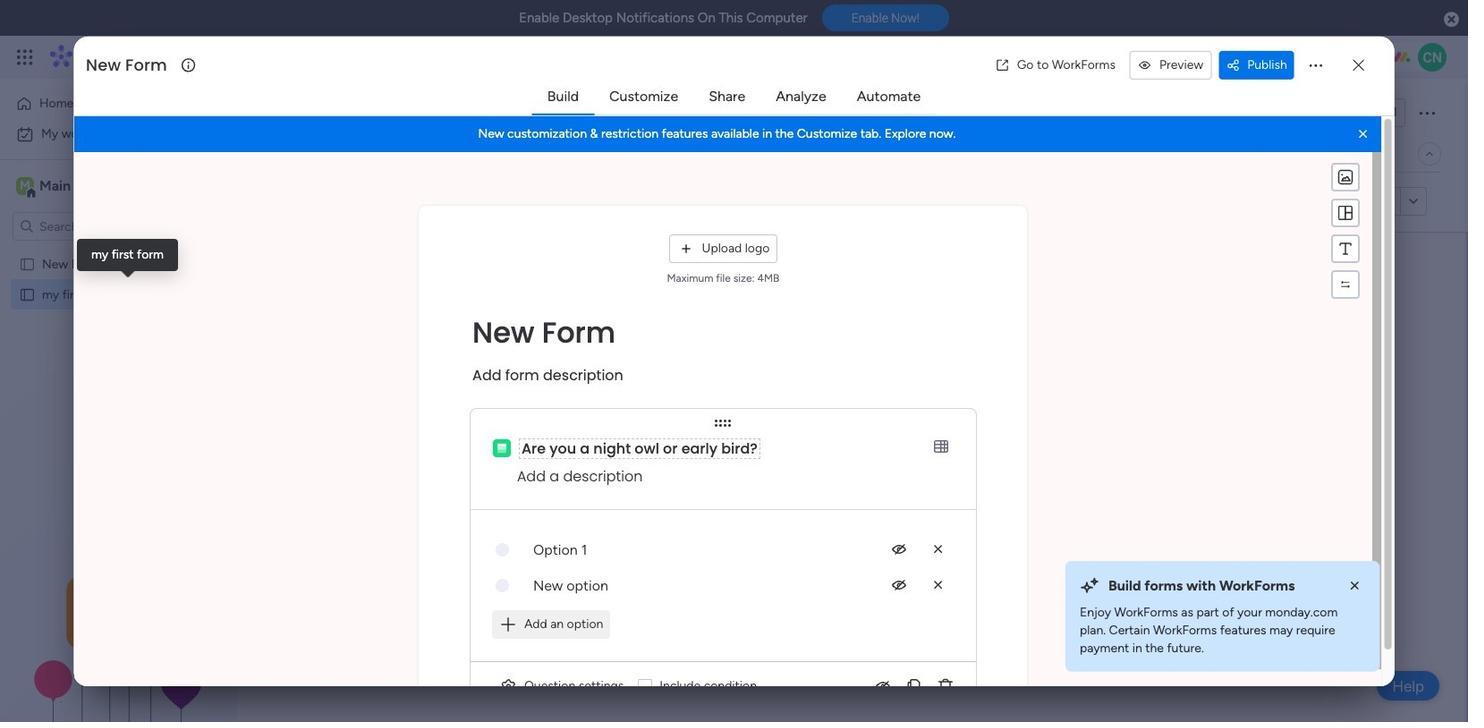 Task type: locate. For each thing, give the bounding box(es) containing it.
3 tab from the left
[[694, 79, 761, 115]]

background color and image selector image
[[1337, 168, 1355, 186]]

public board image
[[19, 255, 36, 272]]

1 option from the top
[[11, 89, 191, 118]]

tab list
[[532, 79, 936, 115]]

alert
[[1066, 561, 1380, 672]]

4 tab from the left
[[761, 79, 842, 115]]

lottie animation image
[[0, 541, 228, 722]]

banner banner
[[73, 116, 1381, 152]]

2 option from the top
[[11, 120, 217, 149]]

show board description image
[[463, 104, 484, 122]]

2 tab from the left
[[594, 79, 694, 115]]

group
[[614, 372, 1089, 476]]

update feed image
[[1190, 48, 1208, 66]]

None text field
[[518, 531, 875, 567], [518, 567, 875, 603], [518, 531, 875, 567], [518, 567, 875, 603]]

menu image
[[1337, 203, 1355, 221]]

component__icon image
[[493, 439, 510, 457]]

option
[[11, 89, 191, 118], [11, 120, 217, 149]]

drag to reorder the question image
[[714, 414, 732, 432]]

public board image
[[19, 285, 36, 302]]

1 tab from the left
[[532, 79, 594, 115]]

5 tab from the left
[[842, 79, 936, 115]]

tab
[[532, 79, 594, 115], [594, 79, 694, 115], [694, 79, 761, 115], [761, 79, 842, 115], [842, 79, 936, 115]]

list box
[[0, 0, 228, 551]]

workforms logo image
[[442, 187, 543, 216]]

1 vertical spatial option
[[11, 120, 217, 149]]

form form
[[73, 152, 1381, 722], [237, 232, 1466, 722]]

Search in workspace field
[[38, 216, 149, 237]]

search everything image
[[1312, 48, 1330, 66]]

close image
[[1355, 125, 1372, 143]]

None field
[[81, 53, 179, 76], [268, 94, 454, 132], [81, 53, 179, 76], [268, 94, 454, 132]]

0 vertical spatial option
[[11, 89, 191, 118]]



Task type: vqa. For each thing, say whether or not it's contained in the screenshot.
START A BOARD DISCUSSION icon
yes



Task type: describe. For each thing, give the bounding box(es) containing it.
board activity image
[[1280, 102, 1302, 123]]

invite members image
[[1229, 48, 1247, 66]]

more actions image
[[1307, 56, 1325, 74]]

help image
[[1352, 48, 1370, 66]]

close image
[[1346, 577, 1364, 595]]

add view image
[[654, 147, 662, 161]]

collapse board header image
[[1423, 147, 1437, 161]]

start a board discussion image
[[525, 104, 543, 122]]

select product image
[[16, 48, 34, 66]]

monday marketplace image
[[1269, 48, 1287, 66]]

cool name image
[[1418, 43, 1447, 72]]

customization tools toolbar
[[1331, 162, 1360, 298]]

lottie animation element
[[0, 541, 228, 722]]

notifications image
[[1151, 48, 1168, 66]]

add to favorites image
[[493, 103, 511, 121]]

dapulse close image
[[1444, 11, 1459, 29]]



